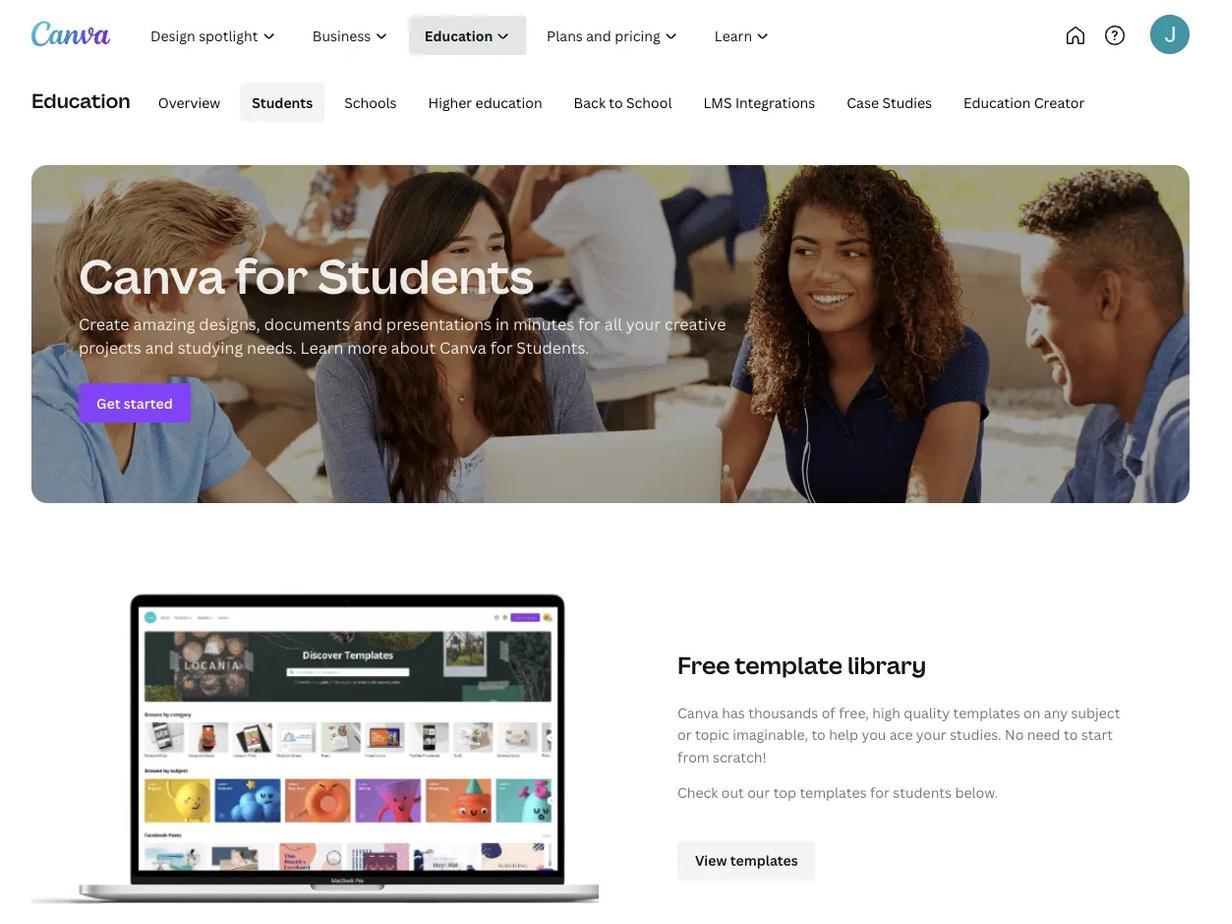 Task type: vqa. For each thing, say whether or not it's contained in the screenshot.
letterhead professional docs banner in beige mustard dark brown warm classic style group
no



Task type: describe. For each thing, give the bounding box(es) containing it.
projects
[[79, 337, 141, 358]]

1 vertical spatial templates
[[800, 784, 867, 802]]

template
[[735, 649, 843, 681]]

check out our top templates for students below.
[[678, 784, 998, 802]]

quality
[[904, 704, 950, 723]]

needs.
[[247, 337, 297, 358]]

students inside canva for students create amazing designs, documents and presentations in minutes for all your creative projects and studying needs. learn more about canva for students.
[[318, 243, 534, 307]]

scratch!
[[713, 748, 767, 767]]

1 horizontal spatial canva
[[440, 337, 487, 358]]

schools link
[[333, 83, 409, 122]]

of
[[822, 704, 836, 723]]

canva students banner image
[[31, 165, 1190, 504]]

templates inside canva has thousands of free, high quality templates on any subject or topic imaginable, to help you ace your studies. no need to start from scratch!
[[954, 704, 1021, 723]]

need
[[1028, 726, 1061, 745]]

in
[[496, 314, 509, 335]]

higher
[[428, 93, 472, 111]]

topic
[[695, 726, 730, 745]]

imaginable,
[[733, 726, 809, 745]]

to inside menu bar
[[609, 93, 623, 111]]

students
[[893, 784, 952, 802]]

your inside canva for students create amazing designs, documents and presentations in minutes for all your creative projects and studying needs. learn more about canva for students.
[[626, 314, 661, 335]]

from
[[678, 748, 710, 767]]

school
[[626, 93, 672, 111]]

2 horizontal spatial to
[[1064, 726, 1078, 745]]

about
[[391, 337, 436, 358]]

top
[[774, 784, 797, 802]]

documents
[[264, 314, 350, 335]]

education for education creator
[[964, 93, 1031, 111]]

creative
[[665, 314, 726, 335]]

designs,
[[199, 314, 260, 335]]

out
[[722, 784, 744, 802]]

back to school link
[[562, 83, 684, 122]]

ace
[[890, 726, 913, 745]]

overview link
[[146, 83, 232, 122]]

canva for has
[[678, 704, 719, 723]]

on
[[1024, 704, 1041, 723]]

education for education
[[31, 86, 131, 113]]

canva for for
[[79, 243, 225, 307]]

studies
[[883, 93, 932, 111]]

menu bar containing overview
[[138, 83, 1097, 122]]

no
[[1005, 726, 1024, 745]]

1 vertical spatial and
[[145, 337, 174, 358]]

1 horizontal spatial and
[[354, 314, 383, 335]]

canva has thousands of free, high quality templates on any subject or topic imaginable, to help you ace your studies. no need to start from scratch!
[[678, 704, 1121, 767]]

free template library
[[678, 649, 927, 681]]

more
[[347, 337, 387, 358]]

amazing
[[133, 314, 195, 335]]

thousands
[[749, 704, 819, 723]]

our
[[748, 784, 770, 802]]

for left all
[[578, 314, 601, 335]]

minutes
[[513, 314, 575, 335]]

lms integrations link
[[692, 83, 827, 122]]

case studies
[[847, 93, 932, 111]]

higher education
[[428, 93, 543, 111]]

education
[[476, 93, 543, 111]]

or
[[678, 726, 692, 745]]

students.
[[517, 337, 589, 358]]

canva for students create amazing designs, documents and presentations in minutes for all your creative projects and studying needs. learn more about canva for students.
[[79, 243, 726, 358]]

top level navigation element
[[134, 16, 853, 55]]



Task type: locate. For each thing, give the bounding box(es) containing it.
to down of
[[812, 726, 826, 745]]

overview
[[158, 93, 220, 111]]

canva up amazing
[[79, 243, 225, 307]]

case
[[847, 93, 879, 111]]

studies.
[[950, 726, 1002, 745]]

canva
[[79, 243, 225, 307], [440, 337, 487, 358], [678, 704, 719, 723]]

1 horizontal spatial education
[[964, 93, 1031, 111]]

students inside "link"
[[252, 93, 313, 111]]

schools
[[344, 93, 397, 111]]

case studies link
[[835, 83, 944, 122]]

learn
[[301, 337, 344, 358]]

lms
[[704, 93, 732, 111]]

0 horizontal spatial your
[[626, 314, 661, 335]]

education
[[31, 86, 131, 113], [964, 93, 1031, 111]]

canva down presentations
[[440, 337, 487, 358]]

your down quality
[[916, 726, 947, 745]]

0 vertical spatial students
[[252, 93, 313, 111]]

0 vertical spatial and
[[354, 314, 383, 335]]

all
[[605, 314, 622, 335]]

1 horizontal spatial templates
[[954, 704, 1021, 723]]

to
[[609, 93, 623, 111], [812, 726, 826, 745], [1064, 726, 1078, 745]]

subject
[[1072, 704, 1121, 723]]

education creator link
[[952, 83, 1097, 122]]

1 horizontal spatial to
[[812, 726, 826, 745]]

0 vertical spatial canva
[[79, 243, 225, 307]]

1 vertical spatial canva
[[440, 337, 487, 358]]

presentations
[[386, 314, 492, 335]]

0 horizontal spatial canva
[[79, 243, 225, 307]]

0 horizontal spatial to
[[609, 93, 623, 111]]

for
[[235, 243, 308, 307], [578, 314, 601, 335], [490, 337, 513, 358], [870, 784, 890, 802]]

start
[[1082, 726, 1113, 745]]

and down amazing
[[145, 337, 174, 358]]

canva inside canva has thousands of free, high quality templates on any subject or topic imaginable, to help you ace your studies. no need to start from scratch!
[[678, 704, 719, 723]]

1 horizontal spatial students
[[318, 243, 534, 307]]

creator
[[1034, 93, 1085, 111]]

canva up 'or'
[[678, 704, 719, 723]]

your
[[626, 314, 661, 335], [916, 726, 947, 745]]

0 horizontal spatial templates
[[800, 784, 867, 802]]

menu bar
[[138, 83, 1097, 122]]

create
[[79, 314, 129, 335]]

higher education link
[[417, 83, 554, 122]]

0 horizontal spatial and
[[145, 337, 174, 358]]

and up the more
[[354, 314, 383, 335]]

0 horizontal spatial students
[[252, 93, 313, 111]]

high
[[873, 704, 901, 723]]

0 vertical spatial templates
[[954, 704, 1021, 723]]

your right all
[[626, 314, 661, 335]]

below.
[[955, 784, 998, 802]]

students link
[[240, 83, 325, 122]]

students
[[252, 93, 313, 111], [318, 243, 534, 307]]

education creator
[[964, 93, 1085, 111]]

free,
[[839, 704, 869, 723]]

for left students
[[870, 784, 890, 802]]

check
[[678, 784, 718, 802]]

back to school
[[574, 93, 672, 111]]

1 horizontal spatial your
[[916, 726, 947, 745]]

library
[[848, 649, 927, 681]]

free
[[678, 649, 730, 681]]

templates
[[954, 704, 1021, 723], [800, 784, 867, 802]]

2 vertical spatial canva
[[678, 704, 719, 723]]

templates right the top
[[800, 784, 867, 802]]

has
[[722, 704, 745, 723]]

your inside canva has thousands of free, high quality templates on any subject or topic imaginable, to help you ace your studies. no need to start from scratch!
[[916, 726, 947, 745]]

integrations
[[736, 93, 816, 111]]

student templates homepage image
[[31, 553, 599, 905]]

to left start
[[1064, 726, 1078, 745]]

back
[[574, 93, 606, 111]]

0 vertical spatial your
[[626, 314, 661, 335]]

you
[[862, 726, 887, 745]]

1 vertical spatial your
[[916, 726, 947, 745]]

for up documents
[[235, 243, 308, 307]]

templates up 'studies.'
[[954, 704, 1021, 723]]

students left schools
[[252, 93, 313, 111]]

students up presentations
[[318, 243, 534, 307]]

any
[[1044, 704, 1068, 723]]

studying
[[178, 337, 243, 358]]

and
[[354, 314, 383, 335], [145, 337, 174, 358]]

0 horizontal spatial education
[[31, 86, 131, 113]]

help
[[829, 726, 859, 745]]

1 vertical spatial students
[[318, 243, 534, 307]]

to right back at the left top
[[609, 93, 623, 111]]

2 horizontal spatial canva
[[678, 704, 719, 723]]

for down in
[[490, 337, 513, 358]]

lms integrations
[[704, 93, 816, 111]]



